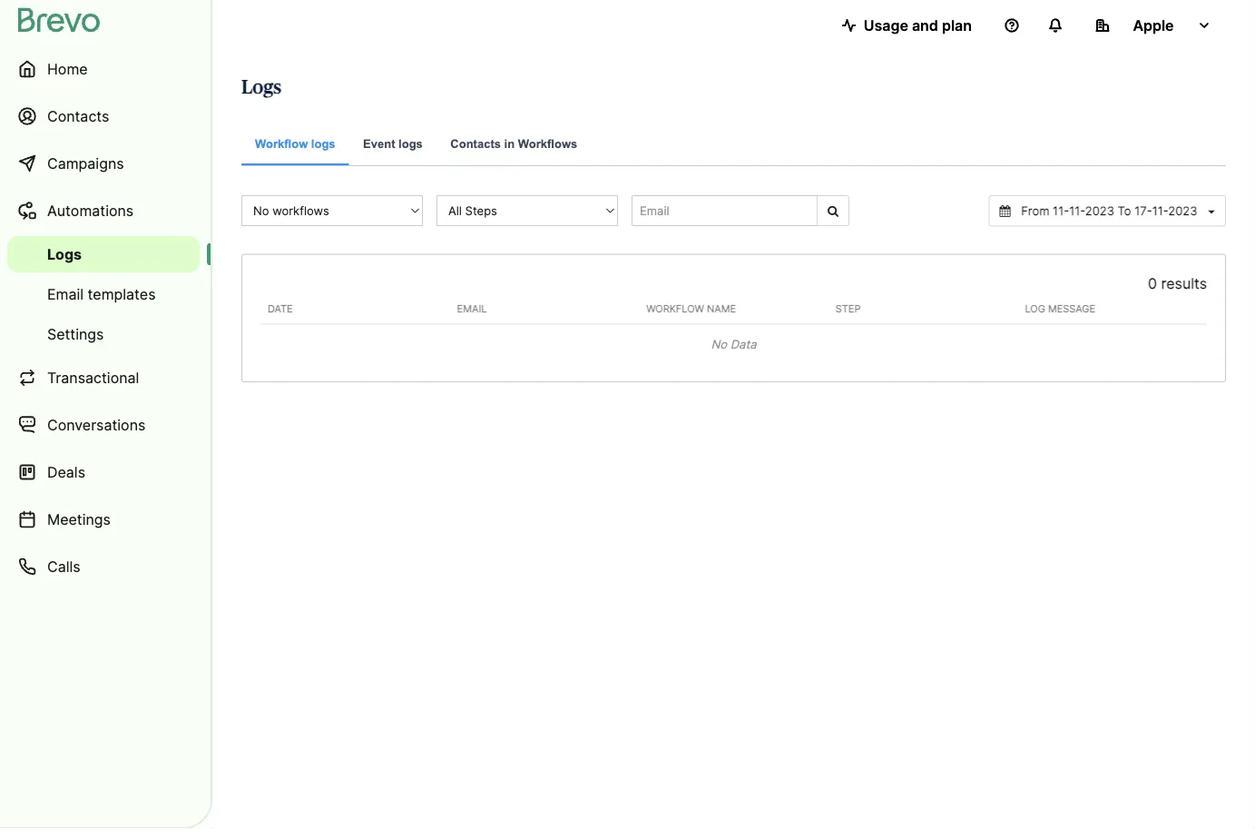 Task type: locate. For each thing, give the bounding box(es) containing it.
workflow logs link
[[242, 123, 349, 165]]

event logs
[[363, 137, 423, 150]]

usage
[[864, 16, 909, 34]]

campaigns
[[47, 154, 124, 172]]

0 horizontal spatial logs
[[47, 245, 82, 263]]

1 horizontal spatial contacts
[[451, 137, 501, 150]]

logs right event
[[399, 137, 423, 150]]

deals
[[47, 463, 85, 481]]

deals link
[[7, 450, 200, 494]]

2 logs from the left
[[399, 137, 423, 150]]

0 horizontal spatial logs
[[311, 137, 336, 150]]

search image
[[828, 205, 839, 217]]

email templates
[[47, 285, 156, 303]]

1 vertical spatial contacts
[[451, 137, 501, 150]]

meetings link
[[7, 498, 200, 541]]

email inside "link"
[[47, 285, 84, 303]]

0
[[1149, 275, 1158, 292]]

0 vertical spatial logs
[[242, 78, 282, 97]]

0 results
[[1149, 275, 1208, 292]]

1 horizontal spatial logs
[[399, 137, 423, 150]]

logs down the automations
[[47, 245, 82, 263]]

no data
[[711, 337, 757, 351]]

log message
[[1025, 303, 1096, 315]]

logs
[[242, 78, 282, 97], [47, 245, 82, 263]]

logs inside logs link
[[47, 245, 82, 263]]

1 vertical spatial logs
[[47, 245, 82, 263]]

event
[[363, 137, 395, 150]]

contacts up campaigns
[[47, 107, 109, 125]]

0 horizontal spatial email
[[47, 285, 84, 303]]

logs inside 'link'
[[311, 137, 336, 150]]

contacts for contacts in workflows
[[451, 137, 501, 150]]

workflows
[[518, 137, 578, 150]]

1 horizontal spatial workflow
[[647, 303, 705, 315]]

step
[[836, 303, 861, 315]]

contacts
[[47, 107, 109, 125], [451, 137, 501, 150]]

0 horizontal spatial contacts
[[47, 107, 109, 125]]

1 horizontal spatial logs
[[242, 78, 282, 97]]

email templates link
[[7, 276, 200, 312]]

logs
[[311, 137, 336, 150], [399, 137, 423, 150]]

email
[[47, 285, 84, 303], [457, 303, 487, 315]]

usage and plan button
[[828, 7, 987, 44]]

home link
[[7, 47, 200, 91]]

contacts in workflows link
[[437, 123, 591, 166]]

and
[[912, 16, 939, 34]]

campaigns link
[[7, 142, 200, 185]]

email for email
[[457, 303, 487, 315]]

workflow inside 'link'
[[255, 137, 308, 150]]

home
[[47, 60, 88, 78]]

1 logs from the left
[[311, 137, 336, 150]]

calls link
[[7, 545, 200, 588]]

logs left event
[[311, 137, 336, 150]]

event logs link
[[350, 123, 437, 166]]

1 horizontal spatial email
[[457, 303, 487, 315]]

0 vertical spatial workflow
[[255, 137, 308, 150]]

0 vertical spatial contacts
[[47, 107, 109, 125]]

1 vertical spatial workflow
[[647, 303, 705, 315]]

settings
[[47, 325, 104, 343]]

logs up the workflow logs in the top left of the page
[[242, 78, 282, 97]]

calendar image
[[1000, 205, 1011, 217]]

meetings
[[47, 510, 111, 528]]

usage and plan
[[864, 16, 972, 34]]

workflow
[[255, 137, 308, 150], [647, 303, 705, 315]]

logs link
[[7, 236, 200, 272]]

None text field
[[1015, 202, 1205, 219]]

contacts left in
[[451, 137, 501, 150]]

automations
[[47, 202, 134, 219]]

0 horizontal spatial workflow
[[255, 137, 308, 150]]



Task type: vqa. For each thing, say whether or not it's contained in the screenshot.
topmost contact
no



Task type: describe. For each thing, give the bounding box(es) containing it.
templates
[[88, 285, 156, 303]]

apple button
[[1081, 7, 1227, 44]]

contacts for contacts
[[47, 107, 109, 125]]

in
[[504, 137, 515, 150]]

workflow logs
[[255, 137, 336, 150]]

workflow for workflow name
[[647, 303, 705, 315]]

settings link
[[7, 316, 200, 352]]

calls
[[47, 558, 80, 575]]

name
[[707, 303, 737, 315]]

email for email templates
[[47, 285, 84, 303]]

transactional
[[47, 369, 139, 386]]

plan
[[942, 16, 972, 34]]

log
[[1025, 303, 1046, 315]]

Email text field
[[632, 195, 818, 226]]

apple
[[1134, 16, 1175, 34]]

results
[[1162, 275, 1208, 292]]

conversations
[[47, 416, 146, 434]]

message
[[1049, 303, 1096, 315]]

workflow for workflow logs
[[255, 137, 308, 150]]

date
[[268, 303, 293, 315]]

contacts in workflows
[[451, 137, 578, 150]]

transactional link
[[7, 356, 200, 400]]

logs for event logs
[[399, 137, 423, 150]]

data
[[731, 337, 757, 351]]

contacts link
[[7, 94, 200, 138]]

conversations link
[[7, 403, 200, 447]]

workflow name
[[647, 303, 737, 315]]

automations link
[[7, 189, 200, 232]]

no
[[711, 337, 727, 351]]

logs for workflow logs
[[311, 137, 336, 150]]



